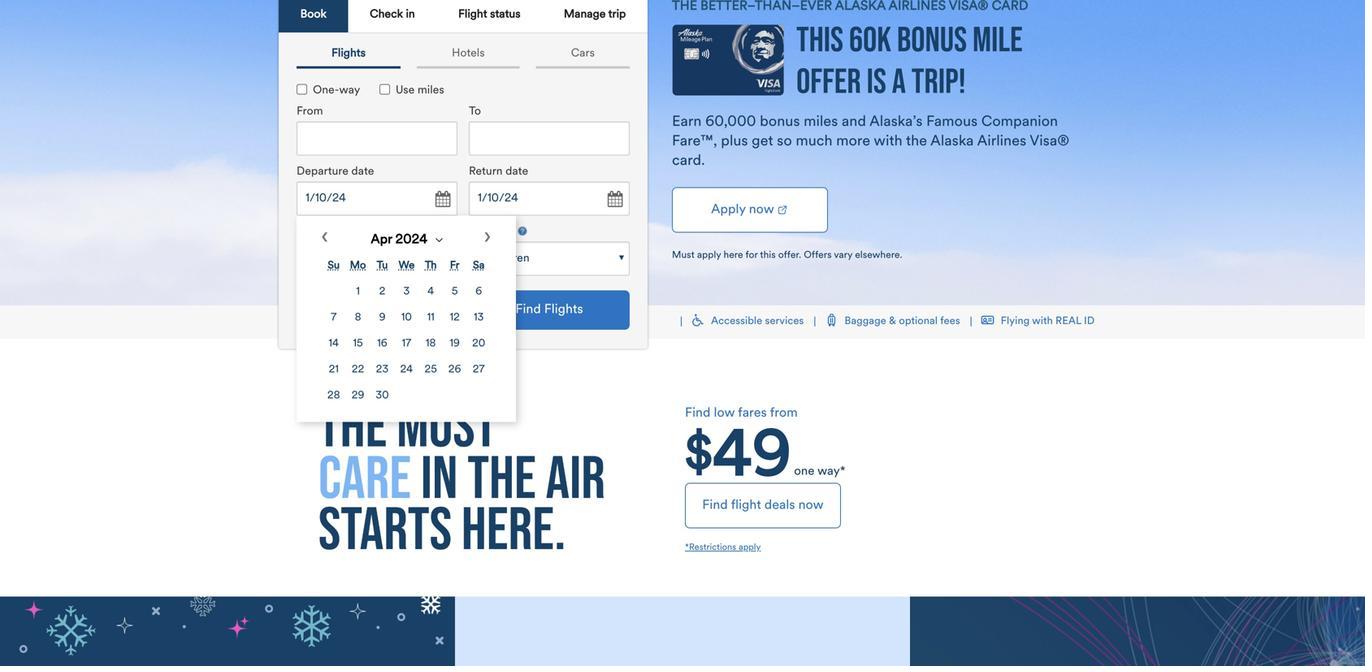 Task type: describe. For each thing, give the bounding box(es) containing it.
5 cell
[[444, 280, 466, 304]]

and
[[842, 115, 867, 130]]

code
[[380, 321, 405, 333]]

offers
[[804, 251, 832, 260]]

0 vertical spatial miles
[[418, 85, 444, 96]]

49
[[713, 428, 792, 491]]

5
[[452, 286, 458, 297]]

this
[[760, 251, 776, 260]]

2 | from the left
[[814, 317, 816, 328]]

get
[[752, 134, 774, 149]]

alaska airlines credit card. image
[[672, 24, 784, 104]]

this 60k bonus mile offer is a trip. element
[[0, 0, 1366, 306]]

link to external site. image
[[776, 204, 789, 217]]

cars
[[571, 48, 595, 59]]

row containing 21
[[323, 358, 490, 382]]

2 cell
[[371, 280, 394, 304]]

children element
[[469, 242, 630, 276]]

7
[[331, 312, 337, 323]]

vary
[[834, 251, 853, 260]]

th
[[425, 260, 437, 271]]

must
[[672, 251, 695, 260]]

this 60k bonus mile offer is a trip. image
[[797, 26, 1023, 93]]

26 cell
[[444, 358, 466, 382]]

with
[[874, 134, 903, 149]]

1 horizontal spatial use
[[396, 85, 415, 96]]

cars link
[[536, 42, 630, 69]]

more
[[837, 134, 871, 149]]

offer.
[[778, 251, 802, 260]]

one-way
[[313, 85, 360, 96]]

29 cell
[[347, 384, 370, 408]]

alaska airlines logo with lyft logo image
[[118, 619, 337, 667]]

7 cell
[[323, 306, 345, 330]]

earn 60,000 bonus miles and alaska's famous companion fare™, plus get so much more with the alaska airlines visa® card.
[[672, 115, 1070, 169]]

25 cell
[[420, 358, 442, 382]]

date for return date
[[506, 166, 528, 178]]

21
[[329, 364, 339, 375]]

apply
[[697, 251, 721, 260]]

16
[[377, 338, 388, 349]]

flight status link
[[437, 0, 542, 33]]

Departure date text field
[[297, 182, 458, 216]]

check in
[[370, 9, 415, 20]]

11
[[427, 312, 435, 323]]

the
[[672, 0, 697, 13]]

plus
[[721, 134, 748, 149]]

12
[[450, 312, 460, 323]]

27 cell
[[468, 358, 490, 382]]

all search options link
[[297, 291, 388, 302]]

way*
[[818, 466, 846, 478]]

6 cell
[[468, 280, 490, 304]]

20
[[472, 338, 486, 349]]

3
[[404, 286, 410, 297]]

Return date text field
[[469, 182, 630, 216]]

all
[[297, 291, 310, 302]]

fares
[[738, 407, 767, 420]]

to
[[469, 106, 481, 117]]

tab list containing book
[[279, 0, 648, 33]]

elsewhere.
[[855, 251, 903, 260]]

companion
[[982, 115, 1058, 130]]

find low fares from
[[685, 407, 798, 420]]

children
[[488, 253, 530, 265]]

21 cell
[[323, 358, 345, 382]]

fr
[[450, 260, 460, 271]]

1
[[356, 286, 360, 297]]

9 cell
[[371, 306, 394, 330]]

tab list containing flights
[[289, 42, 638, 69]]

22 cell
[[347, 358, 370, 382]]

14 cell
[[323, 332, 345, 356]]

better–than–ever
[[701, 0, 832, 13]]

60,000
[[706, 115, 756, 130]]

status
[[490, 9, 521, 20]]

the most care in the air starts here. element
[[279, 404, 645, 550]]

grid containing su
[[321, 252, 492, 410]]

› button
[[484, 226, 492, 252]]

0 children
[[478, 253, 530, 265]]

one
[[794, 466, 815, 478]]

search
[[313, 291, 347, 302]]

visa®
[[1030, 134, 1070, 149]]

alaska
[[835, 0, 886, 13]]

8 cell
[[347, 306, 370, 330]]

8
[[355, 312, 361, 323]]

trip
[[609, 9, 626, 20]]

here
[[724, 251, 743, 260]]

row containing 28
[[323, 384, 490, 408]]

mo
[[350, 260, 366, 271]]

adults
[[297, 226, 330, 238]]

departure date
[[297, 166, 374, 178]]

from
[[770, 407, 798, 420]]

1 cell
[[347, 280, 370, 304]]

row containing 14
[[323, 332, 490, 356]]

23
[[376, 364, 389, 375]]

28
[[328, 391, 340, 401]]

11 cell
[[420, 306, 442, 330]]

one-
[[313, 85, 339, 96]]

30
[[376, 391, 389, 401]]

use inside the all search options use discount or companion fare code
[[297, 310, 316, 321]]

6
[[476, 286, 482, 297]]

so
[[777, 134, 792, 149]]

flight status
[[458, 9, 521, 20]]

card
[[992, 0, 1029, 13]]

29
[[352, 391, 365, 401]]

row containing 7
[[323, 306, 490, 330]]

1 | from the left
[[680, 317, 683, 328]]

24 cell
[[395, 358, 418, 382]]

options
[[350, 291, 388, 302]]

return
[[469, 166, 503, 178]]

‹
[[321, 226, 329, 250]]

low
[[714, 407, 735, 420]]



Task type: locate. For each thing, give the bounding box(es) containing it.
3 cell
[[395, 280, 418, 304]]

2 row from the top
[[323, 306, 490, 330]]

4
[[428, 286, 434, 297]]

1 horizontal spatial miles
[[804, 115, 838, 130]]

1 horizontal spatial |
[[814, 317, 816, 328]]

fare™,
[[672, 134, 718, 149]]

date right the "return" at the top
[[506, 166, 528, 178]]

miles down hotels link
[[418, 85, 444, 96]]

row containing 1
[[323, 280, 490, 304]]

we
[[399, 260, 415, 271]]

date up departure date text box
[[352, 166, 374, 178]]

2 open datepicker image from the left
[[603, 188, 626, 211]]

2 horizontal spatial |
[[970, 317, 973, 328]]

hotels link
[[417, 42, 520, 69]]

flight
[[458, 9, 487, 20]]

open datepicker image
[[431, 188, 454, 211], [603, 188, 626, 211]]

all search options use discount or companion fare code
[[297, 291, 405, 333]]

1 horizontal spatial date
[[506, 166, 528, 178]]

1 vertical spatial miles
[[804, 115, 838, 130]]

0 horizontal spatial use
[[297, 310, 316, 321]]

‹ button
[[321, 226, 329, 252]]

19 cell
[[444, 332, 466, 356]]

children
[[469, 226, 516, 238]]

0 vertical spatial tab list
[[279, 0, 648, 33]]

22
[[352, 364, 364, 375]]

16 cell
[[371, 332, 394, 356]]

26
[[448, 364, 461, 375]]

use
[[396, 85, 415, 96], [297, 310, 316, 321]]

0 horizontal spatial miles
[[418, 85, 444, 96]]

alaska
[[931, 134, 974, 149]]

for
[[746, 251, 758, 260]]

airlines
[[889, 0, 946, 13]]

1 open datepicker image from the left
[[431, 188, 454, 211]]

19
[[450, 338, 460, 349]]

27
[[473, 364, 485, 375]]

manage trip link
[[542, 0, 648, 33]]

return date
[[469, 166, 528, 178]]

famous
[[927, 115, 978, 130]]

1 horizontal spatial open datepicker image
[[603, 188, 626, 211]]

25
[[425, 364, 437, 375]]

flights
[[332, 48, 366, 59]]

28 cell
[[323, 384, 345, 408]]

tab list up hotels
[[279, 0, 648, 33]]

flights link
[[297, 42, 401, 69]]

2 date from the left
[[506, 166, 528, 178]]

find
[[685, 407, 711, 420]]

10
[[401, 312, 412, 323]]

fare
[[357, 321, 377, 333]]

manage trip
[[564, 9, 626, 20]]

23 cell
[[371, 358, 394, 382]]

0 vertical spatial use
[[396, 85, 415, 96]]

0 horizontal spatial |
[[680, 317, 683, 328]]

4 row from the top
[[323, 358, 490, 382]]

discount
[[319, 310, 363, 321]]

4 cell
[[420, 280, 442, 304]]

3 | from the left
[[970, 317, 973, 328]]

hotels
[[452, 48, 485, 59]]

companion
[[297, 321, 354, 333]]

1 vertical spatial use
[[297, 310, 316, 321]]

tu
[[377, 260, 388, 271]]

in
[[406, 9, 415, 20]]

alaska's
[[870, 115, 923, 130]]

10 cell
[[395, 306, 418, 330]]

12 cell
[[444, 306, 466, 330]]

18 cell
[[420, 332, 442, 356]]

row
[[323, 280, 490, 304], [323, 306, 490, 330], [323, 332, 490, 356], [323, 358, 490, 382], [323, 384, 490, 408]]

from
[[297, 106, 323, 117]]

su
[[328, 260, 340, 271]]

grid
[[321, 252, 492, 410]]

18
[[426, 338, 436, 349]]

book link
[[279, 0, 348, 33]]

airlines
[[977, 134, 1027, 149]]

much
[[796, 134, 833, 149]]

tab list down flight on the left top
[[289, 42, 638, 69]]

date
[[352, 166, 374, 178], [506, 166, 528, 178]]

0
[[478, 253, 485, 265]]

earn
[[672, 115, 702, 130]]

use right "way"
[[396, 85, 415, 96]]

From text field
[[297, 121, 458, 156]]

49 one way*
[[713, 428, 846, 491]]

manage
[[564, 9, 606, 20]]

miles up much
[[804, 115, 838, 130]]

use miles
[[396, 85, 444, 96]]

tab list
[[279, 0, 648, 33], [289, 42, 638, 69]]

date for departure date
[[352, 166, 374, 178]]

0 horizontal spatial open datepicker image
[[431, 188, 454, 211]]

15
[[353, 338, 363, 349]]

1 date from the left
[[352, 166, 374, 178]]

bonus
[[760, 115, 800, 130]]

the
[[906, 134, 928, 149]]

20 cell
[[468, 332, 490, 356]]

form containing ‹
[[285, 65, 636, 422]]

3 row from the top
[[323, 332, 490, 356]]

or
[[366, 310, 376, 321]]

17 cell
[[395, 332, 418, 356]]

1 vertical spatial tab list
[[289, 42, 638, 69]]

30 cell
[[371, 384, 394, 408]]

form
[[285, 65, 636, 422]]

visa®
[[949, 0, 989, 13]]

miles inside earn 60,000 bonus miles and alaska's famous companion fare™, plus get so much more with the alaska airlines visa® card.
[[804, 115, 838, 130]]

To text field
[[469, 121, 630, 156]]

None checkbox
[[297, 84, 307, 95], [379, 84, 390, 95], [297, 84, 307, 95], [379, 84, 390, 95]]

5 row from the top
[[323, 384, 490, 408]]

sa
[[473, 260, 485, 271]]

17
[[402, 338, 412, 349]]

1 row from the top
[[323, 280, 490, 304]]

|
[[680, 317, 683, 328], [814, 317, 816, 328], [970, 317, 973, 328]]

13 cell
[[468, 306, 490, 330]]

must apply here for this offer. offers vary elsewhere.
[[672, 251, 903, 260]]

book
[[300, 9, 327, 20]]

9
[[379, 312, 386, 323]]

use down all
[[297, 310, 316, 321]]

0 horizontal spatial date
[[352, 166, 374, 178]]

15 cell
[[347, 332, 370, 356]]

miles
[[418, 85, 444, 96], [804, 115, 838, 130]]



Task type: vqa. For each thing, say whether or not it's contained in the screenshot.
the bottommost  RADIO
no



